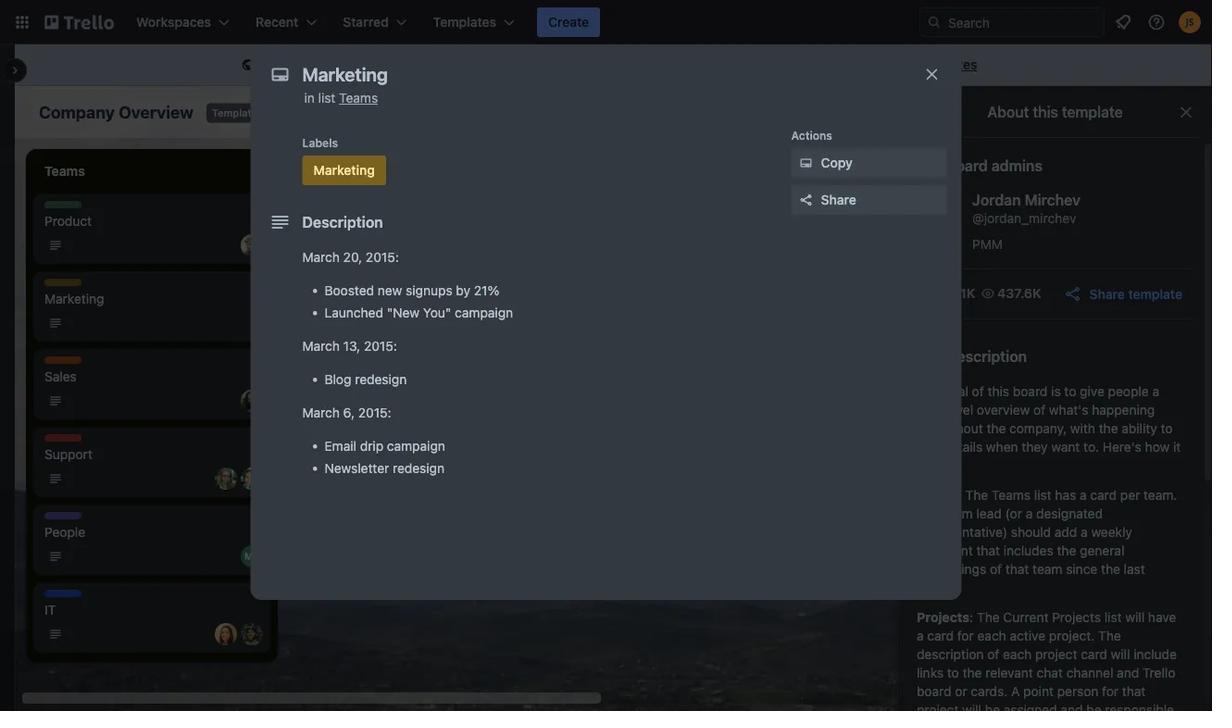 Task type: describe. For each thing, give the bounding box(es) containing it.
boosted
[[325, 283, 374, 298]]

board admins
[[946, 157, 1043, 175]]

2 support from the top
[[44, 447, 93, 462]]

1 vertical spatial beth orthman (bethorthman) image
[[241, 390, 263, 412]]

sales for increase
[[307, 202, 336, 215]]

marques closter (marquescloster) image
[[241, 545, 263, 568]]

throughout
[[917, 421, 983, 436]]

2 vertical spatial will
[[962, 702, 982, 711]]

point
[[1023, 684, 1054, 699]]

march for march 13, 2015:
[[302, 338, 340, 354]]

march 20, 2015:
[[302, 250, 399, 265]]

template
[[212, 107, 258, 119]]

copy.
[[583, 57, 614, 72]]

that inside : the current projects list will have a card for each active project. the description of each project card will include links to the relevant chat channel and trello board or cards. a point person for that project will be assigned and be respon
[[1122, 684, 1146, 699]]

includes
[[1004, 543, 1054, 558]]

website redesign link
[[833, 212, 1048, 231]]

since
[[1066, 562, 1098, 577]]

0 vertical spatial jordan mirchev (jordan_mirchev) image
[[833, 99, 858, 125]]

people people
[[44, 513, 85, 540]]

the right on
[[494, 57, 514, 72]]

tom mikelbach (tommikelbach) image
[[241, 468, 263, 490]]

marketing for marketing increase conversion rate by 20% by q3
[[307, 376, 361, 389]]

to inside : the current projects list will have a card for each active project. the description of each project card will include links to the relevant chat channel and trello board or cards. a point person for that project will be assigned and be respon
[[947, 665, 959, 681]]

sales for sales
[[44, 357, 73, 370]]

create for create
[[548, 14, 589, 30]]

the up here's
[[1099, 421, 1118, 436]]

0 notifications image
[[1112, 11, 1134, 33]]

a
[[1011, 684, 1020, 699]]

color: yellow, title: "marketing" element for increase
[[307, 375, 361, 389]]

2 horizontal spatial color: green, title: "product" element
[[833, 201, 876, 215]]

2 horizontal spatial for
[[1102, 684, 1119, 699]]

13,
[[343, 338, 360, 354]]

in inside sales increase sales revenue by 30% in q3
[[496, 213, 507, 229]]

chris temperson (christemperson) image
[[241, 234, 263, 257]]

a left public
[[303, 57, 310, 72]]

it for product it website redesign
[[874, 202, 885, 215]]

social media campaign link
[[833, 290, 1048, 308]]

channel
[[1067, 665, 1113, 681]]

march for march 20, 2015:
[[302, 250, 340, 265]]

of right goal
[[972, 384, 984, 399]]

product for product
[[44, 202, 87, 215]]

card inside : the teams list has a card per team. the team lead (or a designated representative) should add a weekly comment that includes the general happenings of that team since the last update.
[[1090, 488, 1117, 503]]

the goal of this board is to give people a high level overview of what's happening throughout the company, with the ability to find details when they want to. here's how it works:
[[917, 384, 1181, 473]]

0 vertical spatial chris temperson (christemperson) image
[[784, 99, 810, 125]]

0 vertical spatial color: yellow, title: "marketing" element
[[302, 156, 386, 185]]

explore more templates link
[[821, 50, 988, 80]]

social media campaign
[[833, 291, 973, 307]]

0 vertical spatial project
[[1035, 647, 1077, 662]]

0 vertical spatial color: blue, title: "it" element
[[874, 201, 911, 215]]

(or
[[1005, 506, 1022, 521]]

sm image for copy
[[797, 154, 815, 172]]

0 vertical spatial this
[[1033, 103, 1058, 121]]

color: yellow, title: "marketing" element for marketing
[[44, 279, 98, 293]]

the inside the goal of this board is to give people a high level overview of what's happening throughout the company, with the ability to find details when they want to. here's how it works:
[[917, 384, 940, 399]]

campaign inside "boosted new signups by 21% launched "new you" campaign"
[[455, 305, 513, 320]]

when
[[986, 439, 1018, 455]]

redesign inside email drip campaign newsletter redesign
[[393, 461, 445, 476]]

board inside the goal of this board is to give people a high level overview of what's happening throughout the company, with the ability to find details when they want to. here's how it works:
[[1013, 384, 1048, 399]]

primary element
[[0, 0, 1212, 44]]

marketing link
[[44, 290, 259, 308]]

color: green, title: "product" element for ship ios app
[[307, 297, 350, 311]]

with
[[1070, 421, 1095, 436]]

0 vertical spatial each
[[977, 628, 1006, 644]]

about this template
[[988, 103, 1123, 121]]

details
[[943, 439, 983, 455]]

rate
[[430, 388, 454, 403]]

2015: for march 6, 2015:
[[358, 405, 391, 420]]

by inside "boosted new signups by 21% launched "new you" campaign"
[[456, 283, 470, 298]]

share for share
[[821, 192, 856, 207]]

by right "rate"
[[457, 388, 472, 403]]

board link
[[337, 97, 416, 127]]

board inside create board from template link
[[681, 57, 717, 72]]

1 horizontal spatial teams
[[917, 488, 958, 503]]

this is a public template for anyone on the internet to copy.
[[261, 57, 614, 72]]

mirchev
[[1025, 191, 1081, 209]]

public image
[[311, 105, 326, 119]]

create board from template
[[637, 57, 806, 72]]

about
[[988, 103, 1029, 121]]

a inside the goal of this board is to give people a high level overview of what's happening throughout the company, with the ability to find details when they want to. here's how it works:
[[1152, 384, 1159, 399]]

173.1k
[[935, 286, 975, 301]]

social
[[833, 291, 869, 307]]

marketing up sales sales
[[44, 291, 104, 307]]

1 horizontal spatial and
[[1117, 665, 1139, 681]]

or
[[955, 684, 967, 699]]

projects inside : the current projects list will have a card for each active project. the description of each project card will include links to the relevant chat channel and trello board or cards. a point person for that project will be assigned and be respon
[[1052, 610, 1101, 625]]

this inside the goal of this board is to give people a high level overview of what's happening throughout the company, with the ability to find details when they want to. here's how it works:
[[988, 384, 1009, 399]]

the up representative)
[[917, 506, 940, 521]]

color: purple, title: "people" element
[[44, 512, 81, 526]]

description
[[917, 647, 984, 662]]

works:
[[917, 458, 956, 473]]

jennifer ziph (jenniferziph) image
[[215, 623, 237, 645]]

pmm
[[972, 237, 1003, 252]]

general
[[1080, 543, 1125, 558]]

a right has
[[1080, 488, 1087, 503]]

sm image for this is a public template for anyone on the internet to copy.
[[239, 56, 257, 75]]

1 horizontal spatial amy freiderson (amyfreiderson) image
[[736, 99, 762, 125]]

1 horizontal spatial team
[[1033, 562, 1063, 577]]

a right add on the bottom of the page
[[1081, 525, 1088, 540]]

person
[[1057, 684, 1099, 699]]

help
[[881, 369, 908, 384]]

active
[[1010, 628, 1046, 644]]

by right 20%
[[506, 388, 521, 403]]

0 horizontal spatial for
[[409, 57, 426, 72]]

people link
[[44, 523, 259, 542]]

revenue
[[396, 213, 444, 229]]

: for projects
[[970, 610, 973, 625]]

Board name text field
[[30, 97, 203, 127]]

product product
[[44, 202, 92, 229]]

it
[[1173, 439, 1181, 455]]

21%
[[474, 283, 499, 298]]

: the current projects list will have a card for each active project. the description of each project card will include links to the relevant chat channel and trello board or cards. a point person for that project will be assigned and be respon
[[917, 610, 1181, 711]]

list inside : the current projects list will have a card for each active project. the description of each project card will include links to the relevant chat channel and trello board or cards. a point person for that project will be assigned and be respon
[[1105, 610, 1122, 625]]

high
[[917, 402, 943, 418]]

1 horizontal spatial beth orthman (bethorthman) image
[[504, 253, 526, 275]]

media
[[873, 291, 909, 307]]

1 vertical spatial jordan mirchev (jordan_mirchev) image
[[915, 193, 961, 239]]

public
[[313, 57, 350, 72]]

sales
[[362, 213, 392, 229]]

increase sales revenue by 30% in q3 link
[[307, 212, 522, 249]]

2015: for march 13, 2015:
[[364, 338, 397, 354]]

the inside : the current projects list will have a card for each active project. the description of each project card will include links to the relevant chat channel and trello board or cards. a point person for that project will be assigned and be respon
[[963, 665, 982, 681]]

they
[[1022, 439, 1048, 455]]

update help documentation
[[833, 369, 1003, 384]]

0 vertical spatial in
[[304, 90, 315, 106]]

the up lead
[[966, 488, 988, 503]]

marketing for marketing marketing
[[44, 280, 98, 293]]

march 13, 2015:
[[302, 338, 397, 354]]

teams for : the teams list has a card per team. the team lead (or a designated representative) should add a weekly comment that includes the general happenings of that team since the last update.
[[992, 488, 1031, 503]]

by inside sales increase sales revenue by 30% in q3
[[447, 213, 462, 229]]

on
[[476, 57, 491, 72]]

john smith (johnsmith38824343) image
[[1179, 11, 1201, 33]]

lead
[[977, 506, 1002, 521]]

blog
[[325, 372, 351, 387]]

want
[[1051, 439, 1080, 455]]

march for march 6, 2015:
[[302, 405, 340, 420]]

sales sales
[[44, 357, 77, 384]]

signups
[[406, 283, 453, 298]]

from
[[720, 57, 749, 72]]

to up what's
[[1064, 384, 1076, 399]]

current
[[1003, 610, 1049, 625]]

0 horizontal spatial and
[[1061, 702, 1083, 711]]

to up how
[[1161, 421, 1173, 436]]

labels
[[302, 136, 338, 149]]

launched
[[325, 305, 383, 320]]

2015: for march 20, 2015:
[[366, 250, 399, 265]]

here's
[[1103, 439, 1142, 455]]

have
[[1148, 610, 1176, 625]]

1 vertical spatial will
[[1111, 647, 1130, 662]]

more
[[882, 57, 913, 72]]

board for board admins
[[946, 157, 988, 175]]

newsletter
[[325, 461, 389, 476]]

designated
[[1036, 506, 1103, 521]]

chat
[[1037, 665, 1063, 681]]

john opherson (johnopherson) image
[[241, 623, 263, 645]]

update.
[[917, 580, 962, 595]]

of inside : the current projects list will have a card for each active project. the description of each project card will include links to the relevant chat channel and trello board or cards. a point person for that project will be assigned and be respon
[[987, 647, 999, 662]]

template inside button
[[1128, 286, 1183, 301]]

0 vertical spatial will
[[1125, 610, 1145, 625]]

include
[[1134, 647, 1177, 662]]

1 vertical spatial that
[[1006, 562, 1029, 577]]



Task type: vqa. For each thing, say whether or not it's contained in the screenshot.
the right Board
yes



Task type: locate. For each thing, give the bounding box(es) containing it.
0 vertical spatial campaign
[[455, 305, 513, 320]]

each up relevant
[[1003, 647, 1032, 662]]

0 vertical spatial color: orange, title: "sales" element
[[307, 201, 344, 215]]

0 horizontal spatial board
[[681, 57, 717, 72]]

sales down marketing marketing
[[44, 357, 73, 370]]

in down public
[[304, 90, 315, 106]]

0 vertical spatial that
[[976, 543, 1000, 558]]

1 vertical spatial amy freiderson (amyfreiderson) image
[[215, 468, 237, 490]]

2 vertical spatial for
[[1102, 684, 1119, 699]]

share inside share button
[[821, 192, 856, 207]]

2 horizontal spatial list
[[1105, 610, 1122, 625]]

will left include
[[1111, 647, 1130, 662]]

should
[[1011, 525, 1051, 540]]

is up what's
[[1051, 384, 1061, 399]]

campaign
[[913, 291, 973, 307]]

goal
[[943, 384, 969, 399]]

increase inside the marketing increase conversion rate by 20% by q3
[[307, 388, 358, 403]]

create board from template link
[[625, 50, 817, 80]]

sm image inside copy link
[[797, 154, 815, 172]]

of up company,
[[1034, 402, 1046, 418]]

campaign inside email drip campaign newsletter redesign
[[387, 438, 445, 454]]

q3 inside sales increase sales revenue by 30% in q3
[[307, 232, 325, 247]]

q3 inside the marketing increase conversion rate by 20% by q3
[[307, 406, 325, 421]]

0 vertical spatial board
[[681, 57, 717, 72]]

1 vertical spatial share
[[1089, 286, 1125, 301]]

that
[[976, 543, 1000, 558], [1006, 562, 1029, 577], [1122, 684, 1146, 699]]

1 horizontal spatial be
[[1086, 702, 1102, 711]]

sales inside sales increase sales revenue by 30% in q3
[[307, 202, 336, 215]]

company overview
[[39, 102, 193, 122]]

it for it it
[[44, 602, 56, 618]]

sales increase sales revenue by 30% in q3
[[307, 202, 507, 247]]

redesign right the newsletter
[[393, 461, 445, 476]]

board up jordan
[[946, 157, 988, 175]]

what's
[[1049, 402, 1088, 418]]

create up internet
[[548, 14, 589, 30]]

list left has
[[1034, 488, 1052, 503]]

teams up (or
[[992, 488, 1031, 503]]

0 vertical spatial and
[[1117, 665, 1139, 681]]

q3 up march 20, 2015: at the top of page
[[307, 232, 325, 247]]

jordan
[[972, 191, 1021, 209]]

0 vertical spatial increase
[[307, 213, 358, 229]]

chris temperson (christemperson) image
[[784, 99, 810, 125], [767, 234, 789, 257]]

1 horizontal spatial jordan mirchev (jordan_mirchev) image
[[915, 193, 961, 239]]

0 horizontal spatial color: blue, title: "it" element
[[44, 590, 81, 604]]

0 horizontal spatial this
[[988, 384, 1009, 399]]

march 6, 2015:
[[302, 405, 391, 420]]

the left the current
[[977, 610, 1000, 625]]

1 vertical spatial :
[[970, 610, 973, 625]]

campaign down the increase conversion rate by 20% by q3 link
[[387, 438, 445, 454]]

description up the documentation
[[946, 348, 1027, 365]]

board inside : the current projects list will have a card for each active project. the description of each project card will include links to the relevant chat channel and trello board or cards. a point person for that project will be assigned and be respon
[[917, 684, 952, 699]]

increase up march 20, 2015: at the top of page
[[307, 213, 358, 229]]

marketing up march 6, 2015:
[[307, 376, 361, 389]]

relevant
[[986, 665, 1033, 681]]

1 horizontal spatial that
[[1006, 562, 1029, 577]]

0 vertical spatial share
[[821, 192, 856, 207]]

add
[[1055, 525, 1077, 540]]

representative)
[[917, 525, 1008, 540]]

comment
[[917, 543, 973, 558]]

people inside people people
[[44, 513, 81, 526]]

campaign
[[455, 305, 513, 320], [387, 438, 445, 454]]

2 people from the top
[[44, 525, 85, 540]]

that down trello at bottom right
[[1122, 684, 1146, 699]]

1 horizontal spatial in
[[496, 213, 507, 229]]

20%
[[475, 388, 503, 403]]

people
[[44, 513, 81, 526], [44, 525, 85, 540]]

0 vertical spatial redesign
[[355, 372, 407, 387]]

2 q3 from the top
[[307, 406, 325, 421]]

support down sales sales
[[44, 435, 88, 448]]

march left 20,
[[302, 250, 340, 265]]

0 horizontal spatial beth orthman (bethorthman) image
[[241, 390, 263, 412]]

30%
[[465, 213, 493, 229]]

1 horizontal spatial campaign
[[455, 305, 513, 320]]

of
[[972, 384, 984, 399], [1034, 402, 1046, 418], [990, 562, 1002, 577], [987, 647, 999, 662]]

0 vertical spatial is
[[290, 57, 299, 72]]

Search field
[[942, 8, 1104, 36]]

0 vertical spatial create
[[548, 14, 589, 30]]

and down the person
[[1061, 702, 1083, 711]]

create inside create board from template link
[[637, 57, 677, 72]]

0 horizontal spatial board
[[369, 104, 405, 119]]

people
[[1108, 384, 1149, 399]]

marketing inside the marketing increase conversion rate by 20% by q3
[[307, 376, 361, 389]]

0 horizontal spatial description
[[302, 213, 383, 231]]

update
[[833, 369, 877, 384]]

0 horizontal spatial :
[[958, 488, 962, 503]]

3 march from the top
[[302, 405, 340, 420]]

0 horizontal spatial sm image
[[239, 56, 257, 75]]

board for board
[[369, 104, 405, 119]]

color: orange, title: "sales" element left sales
[[307, 201, 344, 215]]

amy freiderson (amyfreiderson) image down from
[[736, 99, 762, 125]]

0 vertical spatial sm image
[[239, 56, 257, 75]]

the down "general"
[[1101, 562, 1120, 577]]

it inside product it website redesign
[[874, 202, 885, 215]]

it link
[[44, 601, 259, 620]]

1 vertical spatial for
[[957, 628, 974, 644]]

andre gorte (andregorte) image
[[760, 99, 786, 125]]

0 vertical spatial beth orthman (bethorthman) image
[[504, 253, 526, 275]]

color: green, title: "product" element for product
[[44, 201, 87, 215]]

sm image left this
[[239, 56, 257, 75]]

to left copy.
[[567, 57, 579, 72]]

1 vertical spatial march
[[302, 338, 340, 354]]

in right 30%
[[496, 213, 507, 229]]

beth orthman (bethorthman) image
[[504, 253, 526, 275], [241, 390, 263, 412]]

1 horizontal spatial color: green, title: "product" element
[[307, 297, 350, 311]]

app
[[362, 310, 385, 325]]

card up description
[[927, 628, 954, 644]]

1 vertical spatial campaign
[[387, 438, 445, 454]]

marketing marketing
[[44, 280, 104, 307]]

color: yellow, title: "marketing" element up march 6, 2015:
[[307, 375, 361, 389]]

teams right public image
[[339, 90, 378, 106]]

create right copy.
[[637, 57, 677, 72]]

1 vertical spatial sm image
[[797, 154, 815, 172]]

find
[[917, 439, 940, 455]]

ship ios app link
[[307, 308, 522, 327]]

march down ship
[[302, 338, 340, 354]]

: up description
[[970, 610, 973, 625]]

teams inside : the teams list has a card per team. the team lead (or a designated representative) should add a weekly comment that includes the general happenings of that team since the last update.
[[992, 488, 1031, 503]]

people up it it
[[44, 525, 85, 540]]

board right public image
[[369, 104, 405, 119]]

create
[[548, 14, 589, 30], [637, 57, 677, 72]]

john opherson (johnopherson) image
[[808, 99, 834, 125]]

project down or on the bottom of the page
[[917, 702, 959, 711]]

of right happenings
[[990, 562, 1002, 577]]

of inside : the teams list has a card per team. the team lead (or a designated representative) should add a weekly comment that includes the general happenings of that team since the last update.
[[990, 562, 1002, 577]]

last
[[1124, 562, 1145, 577]]

open information menu image
[[1147, 13, 1166, 31]]

color: yellow, title: "marketing" element down labels
[[302, 156, 386, 185]]

list left the teams link
[[318, 90, 336, 106]]

company
[[39, 102, 115, 122]]

1 vertical spatial chris temperson (christemperson) image
[[767, 234, 789, 257]]

1 q3 from the top
[[307, 232, 325, 247]]

card left per on the bottom of the page
[[1090, 488, 1117, 503]]

1 vertical spatial q3
[[307, 406, 325, 421]]

sales inside sales sales
[[44, 357, 73, 370]]

per
[[1120, 488, 1140, 503]]

None text field
[[293, 57, 904, 91]]

: inside : the teams list has a card per team. the team lead (or a designated representative) should add a weekly comment that includes the general happenings of that team since the last update.
[[958, 488, 962, 503]]

:
[[958, 488, 962, 503], [970, 610, 973, 625]]

template
[[353, 57, 406, 72], [752, 57, 806, 72], [1062, 103, 1123, 121], [1128, 286, 1183, 301]]

color: green, title: "product" element
[[44, 201, 87, 215], [833, 201, 876, 215], [307, 297, 350, 311]]

actions
[[791, 129, 832, 142]]

by left 21%
[[456, 283, 470, 298]]

2 vertical spatial card
[[1081, 647, 1107, 662]]

jordan mirchev @jordan_mirchev
[[972, 191, 1081, 226]]

search image
[[927, 15, 942, 30]]

2 vertical spatial march
[[302, 405, 340, 420]]

increase for sales
[[307, 213, 358, 229]]

board up overview
[[1013, 384, 1048, 399]]

1 horizontal spatial board
[[917, 684, 952, 699]]

0 horizontal spatial teams
[[339, 90, 378, 106]]

1 vertical spatial each
[[1003, 647, 1032, 662]]

this
[[261, 57, 286, 72]]

company,
[[1010, 421, 1067, 436]]

1 horizontal spatial this
[[1033, 103, 1058, 121]]

share right 437.6k
[[1089, 286, 1125, 301]]

sm image
[[239, 56, 257, 75], [797, 154, 815, 172]]

1 vertical spatial color: blue, title: "it" element
[[44, 590, 81, 604]]

0 horizontal spatial campaign
[[387, 438, 445, 454]]

is right this
[[290, 57, 299, 72]]

level
[[946, 402, 973, 418]]

0 horizontal spatial jordan mirchev (jordan_mirchev) image
[[833, 99, 858, 125]]

create inside create "button"
[[548, 14, 589, 30]]

1 vertical spatial list
[[1034, 488, 1052, 503]]

2015: right 6,
[[358, 405, 391, 420]]

card up the channel
[[1081, 647, 1107, 662]]

blog redesign
[[325, 372, 407, 387]]

the up or on the bottom of the page
[[963, 665, 982, 681]]

0 horizontal spatial color: orange, title: "sales" element
[[44, 357, 81, 370]]

1 vertical spatial card
[[927, 628, 954, 644]]

team up representative)
[[943, 506, 973, 521]]

2 vertical spatial list
[[1105, 610, 1122, 625]]

0 horizontal spatial list
[[318, 90, 336, 106]]

internet
[[517, 57, 564, 72]]

project
[[1035, 647, 1077, 662], [917, 702, 959, 711]]

0 vertical spatial amy freiderson (amyfreiderson) image
[[736, 99, 762, 125]]

you"
[[423, 305, 451, 320]]

jordan mirchev (jordan_mirchev) image
[[833, 99, 858, 125], [915, 193, 961, 239]]

it it
[[44, 591, 56, 618]]

0 horizontal spatial be
[[985, 702, 1000, 711]]

for up description
[[957, 628, 974, 644]]

jordan mirchev (jordan_mirchev) image left pmm
[[915, 193, 961, 239]]

: up representative)
[[958, 488, 962, 503]]

2 vertical spatial board
[[917, 684, 952, 699]]

1 vertical spatial and
[[1061, 702, 1083, 711]]

1 horizontal spatial list
[[1034, 488, 1052, 503]]

1 horizontal spatial project
[[1035, 647, 1077, 662]]

marketing inside marketing marketing
[[44, 280, 98, 293]]

projects down "update."
[[917, 610, 970, 625]]

color: yellow, title: "marketing" element
[[302, 156, 386, 185], [44, 279, 98, 293], [307, 375, 361, 389]]

the right the project.
[[1098, 628, 1121, 644]]

marketing
[[313, 163, 375, 178], [44, 280, 98, 293], [44, 291, 104, 307], [307, 376, 361, 389]]

1 horizontal spatial :
[[970, 610, 973, 625]]

1 march from the top
[[302, 250, 340, 265]]

1 support from the top
[[44, 435, 88, 448]]

marketing down labels
[[313, 163, 375, 178]]

2015: right 20,
[[366, 250, 399, 265]]

ability
[[1122, 421, 1157, 436]]

1 horizontal spatial share
[[1089, 286, 1125, 301]]

teams down works:
[[917, 488, 958, 503]]

campaign down 21%
[[455, 305, 513, 320]]

1 horizontal spatial for
[[957, 628, 974, 644]]

this right about
[[1033, 103, 1058, 121]]

2 vertical spatial color: yellow, title: "marketing" element
[[307, 375, 361, 389]]

a inside : the current projects list will have a card for each active project. the description of each project card will include links to the relevant chat channel and trello board or cards. a point person for that project will be assigned and be respon
[[917, 628, 924, 644]]

the up when
[[987, 421, 1006, 436]]

sm image down actions
[[797, 154, 815, 172]]

1 horizontal spatial projects
[[1052, 610, 1101, 625]]

color: red, title: "support" element
[[44, 434, 88, 448]]

color: orange, title: "sales" element down marketing marketing
[[44, 357, 81, 370]]

march left 6,
[[302, 405, 340, 420]]

marketing increase conversion rate by 20% by q3
[[307, 376, 521, 421]]

q3 for sales
[[307, 232, 325, 247]]

list inside : the teams list has a card per team. the team lead (or a designated representative) should add a weekly comment that includes the general happenings of that team since the last update.
[[1034, 488, 1052, 503]]

team down includes
[[1033, 562, 1063, 577]]

is
[[290, 57, 299, 72], [1051, 384, 1061, 399]]

by
[[447, 213, 462, 229], [456, 283, 470, 298], [457, 388, 472, 403], [506, 388, 521, 403]]

board down links
[[917, 684, 952, 699]]

0 vertical spatial list
[[318, 90, 336, 106]]

board
[[681, 57, 717, 72], [1013, 384, 1048, 399], [917, 684, 952, 699]]

1 vertical spatial create
[[637, 57, 677, 72]]

2 increase from the top
[[307, 388, 358, 403]]

q3
[[307, 232, 325, 247], [307, 406, 325, 421]]

: the teams list has a card per team. the team lead (or a designated representative) should add a weekly comment that includes the general happenings of that team since the last update.
[[917, 488, 1177, 595]]

q3 left 6,
[[307, 406, 325, 421]]

for down the channel
[[1102, 684, 1119, 699]]

by left 30%
[[447, 213, 462, 229]]

1 increase from the top
[[307, 213, 358, 229]]

overview
[[977, 402, 1030, 418]]

new
[[378, 283, 402, 298]]

to.
[[1084, 439, 1099, 455]]

projects up the project.
[[1052, 610, 1101, 625]]

0 vertical spatial q3
[[307, 232, 325, 247]]

1 vertical spatial this
[[988, 384, 1009, 399]]

marketing for marketing
[[313, 163, 375, 178]]

1 vertical spatial description
[[946, 348, 1027, 365]]

0 horizontal spatial team
[[943, 506, 973, 521]]

1 horizontal spatial color: blue, title: "it" element
[[874, 201, 911, 215]]

for left anyone on the top
[[409, 57, 426, 72]]

sales up color: red, title: "support" element
[[44, 369, 77, 384]]

0 vertical spatial for
[[409, 57, 426, 72]]

product for it
[[833, 202, 876, 215]]

a right (or
[[1026, 506, 1033, 521]]

support support
[[44, 435, 93, 462]]

1 people from the top
[[44, 513, 81, 526]]

0 horizontal spatial color: green, title: "product" element
[[44, 201, 87, 215]]

share for share template
[[1089, 286, 1125, 301]]

0 horizontal spatial is
[[290, 57, 299, 72]]

1 vertical spatial 2015:
[[364, 338, 397, 354]]

be down the person
[[1086, 702, 1102, 711]]

: for teams
[[958, 488, 962, 503]]

1 horizontal spatial color: orange, title: "sales" element
[[307, 201, 344, 215]]

templates
[[916, 57, 977, 72]]

weekly
[[1091, 525, 1132, 540]]

increase
[[307, 213, 358, 229], [307, 388, 358, 403]]

1 horizontal spatial sm image
[[797, 154, 815, 172]]

1 vertical spatial redesign
[[393, 461, 445, 476]]

marketing down product product
[[44, 280, 98, 293]]

that down representative)
[[976, 543, 1000, 558]]

color: yellow, title: "marketing" element down product product
[[44, 279, 98, 293]]

1 be from the left
[[985, 702, 1000, 711]]

it inside it it
[[44, 591, 55, 604]]

project.
[[1049, 628, 1095, 644]]

product inside product ship ios app
[[307, 298, 350, 311]]

"new
[[387, 305, 420, 320]]

this up overview
[[988, 384, 1009, 399]]

color: blue, title: "it" element
[[874, 201, 911, 215], [44, 590, 81, 604]]

increase for conversion
[[307, 388, 358, 403]]

0 horizontal spatial create
[[548, 14, 589, 30]]

increase inside sales increase sales revenue by 30% in q3
[[307, 213, 358, 229]]

: inside : the current projects list will have a card for each active project. the description of each project card will include links to the relevant chat channel and trello board or cards. a point person for that project will be assigned and be respon
[[970, 610, 973, 625]]

conversion
[[362, 388, 427, 403]]

anyone
[[429, 57, 472, 72]]

0 horizontal spatial project
[[917, 702, 959, 711]]

1 horizontal spatial board
[[946, 157, 988, 175]]

share inside share template button
[[1089, 286, 1125, 301]]

people down support support
[[44, 513, 81, 526]]

sales left sales
[[307, 202, 336, 215]]

increase conversion rate by 20% by q3 link
[[307, 386, 522, 423]]

is inside the goal of this board is to give people a high level overview of what's happening throughout the company, with the ability to find details when they want to. here's how it works:
[[1051, 384, 1061, 399]]

2 horizontal spatial board
[[1013, 384, 1048, 399]]

a right people
[[1152, 384, 1159, 399]]

the
[[917, 384, 940, 399], [966, 488, 988, 503], [917, 506, 940, 521], [977, 610, 1000, 625], [1098, 628, 1121, 644]]

product inside product product
[[44, 202, 87, 215]]

teams for in list teams
[[339, 90, 378, 106]]

will left have at bottom right
[[1125, 610, 1145, 625]]

1 horizontal spatial description
[[946, 348, 1027, 365]]

1 projects from the left
[[917, 610, 970, 625]]

2 horizontal spatial that
[[1122, 684, 1146, 699]]

2 march from the top
[[302, 338, 340, 354]]

happening
[[1092, 402, 1155, 418]]

increase down blog
[[307, 388, 358, 403]]

q3 for conversion
[[307, 406, 325, 421]]

color: orange, title: "sales" element
[[307, 201, 344, 215], [44, 357, 81, 370]]

jordan mirchev (jordan_mirchev) image down explore
[[833, 99, 858, 125]]

that down includes
[[1006, 562, 1029, 577]]

2 projects from the left
[[1052, 610, 1101, 625]]

product for ship
[[307, 298, 350, 311]]

amy freiderson (amyfreiderson) image
[[736, 99, 762, 125], [215, 468, 237, 490]]

0 vertical spatial 2015:
[[366, 250, 399, 265]]

redesign up the conversion
[[355, 372, 407, 387]]

0 horizontal spatial amy freiderson (amyfreiderson) image
[[215, 468, 237, 490]]

share template button
[[1064, 284, 1183, 304]]

2 be from the left
[[1086, 702, 1102, 711]]

and left trello at bottom right
[[1117, 665, 1139, 681]]

each left active
[[977, 628, 1006, 644]]

create for create board from template
[[637, 57, 677, 72]]

a up description
[[917, 628, 924, 644]]

1 vertical spatial color: yellow, title: "marketing" element
[[44, 279, 98, 293]]

product inside product it website redesign
[[833, 202, 876, 215]]

1 vertical spatial board
[[946, 157, 988, 175]]

support inside support support
[[44, 435, 88, 448]]

the down add on the bottom of the page
[[1057, 543, 1076, 558]]

trello
[[1143, 665, 1176, 681]]

support link
[[44, 445, 259, 464]]

a
[[303, 57, 310, 72], [1152, 384, 1159, 399], [1080, 488, 1087, 503], [1026, 506, 1033, 521], [1081, 525, 1088, 540], [917, 628, 924, 644]]

0 horizontal spatial that
[[976, 543, 1000, 558]]

copy link
[[791, 148, 947, 178]]

overview
[[119, 102, 193, 122]]

will down or on the bottom of the page
[[962, 702, 982, 711]]

drip
[[360, 438, 383, 454]]

1 vertical spatial increase
[[307, 388, 358, 403]]

ship
[[307, 310, 334, 325]]

2 horizontal spatial teams
[[992, 488, 1031, 503]]



